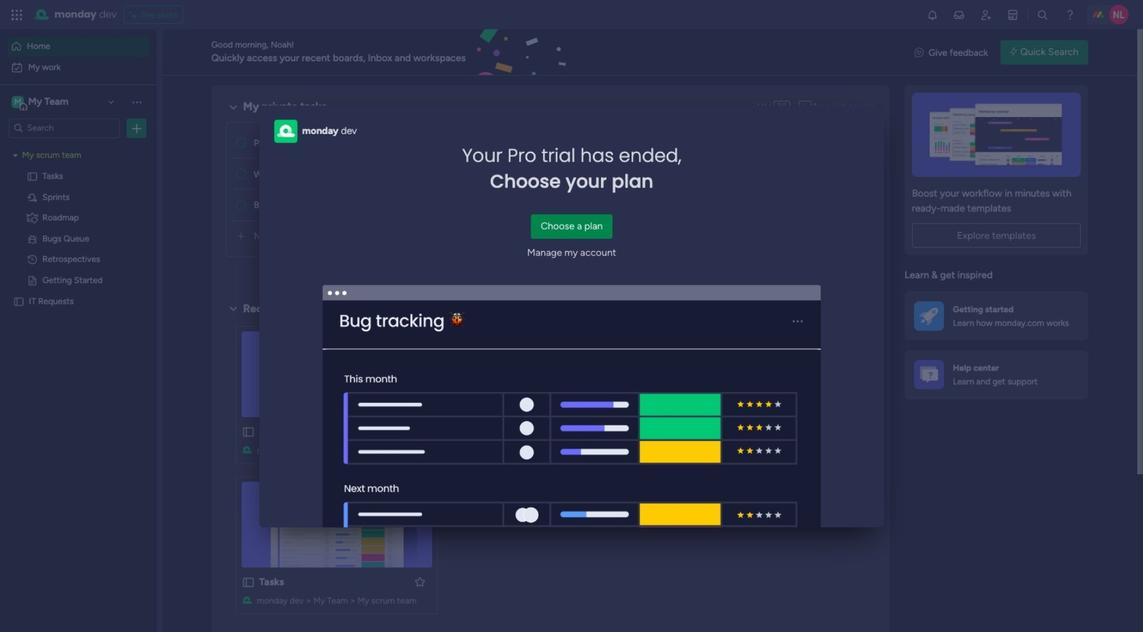 Task type: vqa. For each thing, say whether or not it's contained in the screenshot.
Customization
no



Task type: describe. For each thing, give the bounding box(es) containing it.
1 horizontal spatial heading
[[462, 143, 682, 195]]

close my private tasks image
[[226, 100, 241, 115]]

Search in workspace field
[[26, 121, 102, 135]]

v2 bolt switch image
[[1011, 46, 1018, 59]]

quick search results list box
[[226, 316, 876, 629]]

help image
[[1065, 9, 1077, 21]]

workspace image
[[12, 95, 24, 109]]

getting started element
[[905, 292, 1089, 341]]

update feed image
[[954, 9, 966, 21]]

noah lott image
[[1110, 5, 1130, 25]]

1 vertical spatial option
[[7, 58, 149, 77]]

monday marketplace image
[[1008, 9, 1020, 21]]

add to favorites image
[[414, 576, 426, 589]]

notifications image
[[927, 9, 939, 21]]

invite members image
[[981, 9, 993, 21]]

public board image for add to favorites icon
[[242, 576, 255, 589]]



Task type: locate. For each thing, give the bounding box(es) containing it.
caret down image
[[13, 152, 18, 160]]

2 horizontal spatial public board image
[[456, 426, 469, 439]]

remove from favorites image
[[628, 426, 640, 438]]

help center element
[[905, 351, 1089, 400]]

1 vertical spatial heading
[[462, 143, 682, 195]]

list box
[[0, 143, 156, 478]]

templates image image
[[916, 93, 1078, 177]]

0 horizontal spatial heading
[[341, 124, 357, 139]]

2 vertical spatial option
[[0, 145, 156, 147]]

0 vertical spatial heading
[[341, 124, 357, 139]]

1 vertical spatial public board image
[[456, 426, 469, 439]]

select product image
[[11, 9, 23, 21]]

close recently visited image
[[226, 302, 241, 316]]

heading
[[341, 124, 357, 139], [462, 143, 682, 195]]

v2 user feedback image
[[915, 46, 924, 59]]

public board image
[[13, 296, 25, 308], [456, 426, 469, 439], [242, 576, 255, 589]]

public board image
[[26, 171, 38, 183], [26, 275, 38, 287], [242, 426, 255, 439], [670, 426, 683, 439]]

0 vertical spatial option
[[7, 37, 149, 56]]

option
[[7, 37, 149, 56], [7, 58, 149, 77], [0, 145, 156, 147]]

0 horizontal spatial public board image
[[13, 296, 25, 308]]

1 horizontal spatial public board image
[[242, 576, 255, 589]]

search everything image
[[1038, 9, 1050, 21]]

workspace selection element
[[12, 95, 70, 111]]

2 vertical spatial public board image
[[242, 576, 255, 589]]

public board image for remove from favorites icon
[[456, 426, 469, 439]]

add to favorites image
[[414, 426, 426, 438]]

0 vertical spatial public board image
[[13, 296, 25, 308]]

see plans image
[[130, 8, 141, 21]]



